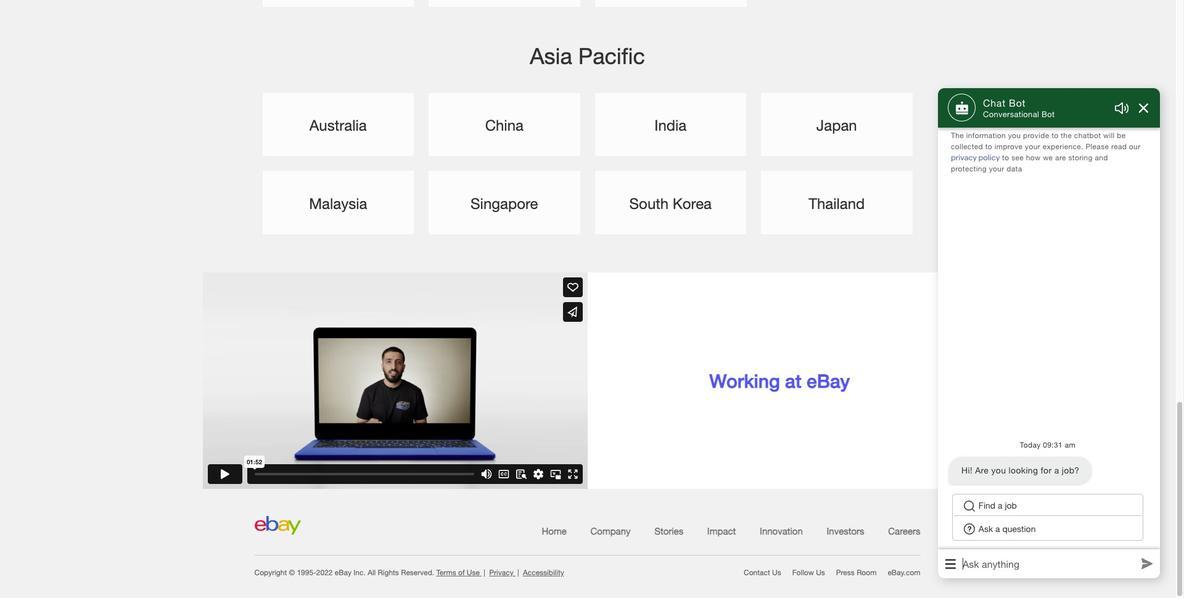 Task type: locate. For each thing, give the bounding box(es) containing it.
us for contact us
[[772, 568, 782, 578]]

china link
[[439, 113, 570, 137]]

copyright
[[255, 568, 287, 578]]

1 vertical spatial a
[[998, 501, 1003, 511]]

0 horizontal spatial |
[[484, 568, 486, 578]]

of
[[458, 568, 465, 578]]

japan link
[[771, 113, 903, 137]]

a right ask
[[996, 524, 1000, 534]]

1 us from the left
[[772, 568, 782, 578]]

your inside the to see how we are storing and protecting your data
[[989, 164, 1005, 173]]

south korea
[[630, 195, 712, 212]]

us right contact at the bottom right
[[772, 568, 782, 578]]

1 horizontal spatial your
[[1025, 142, 1041, 151]]

am
[[1065, 440, 1076, 449]]

storing
[[1069, 153, 1093, 162]]

south korea list item
[[588, 164, 754, 242]]

1 vertical spatial to
[[986, 142, 993, 151]]

©
[[289, 568, 295, 578]]

2 horizontal spatial to
[[1052, 131, 1059, 140]]

your inside the information you provide to the chatbot will be collected to improve your experience. please read our privacy policy
[[1025, 142, 1041, 151]]

a for question
[[996, 524, 1000, 534]]

japan
[[817, 117, 857, 134]]

|
[[484, 568, 486, 578], [518, 568, 519, 578]]

1 horizontal spatial to
[[1003, 153, 1010, 162]]

list item
[[255, 0, 422, 14], [422, 0, 588, 14], [588, 0, 754, 14]]

2 us from the left
[[816, 568, 825, 578]]

2 list item from the left
[[422, 0, 588, 14]]

0 horizontal spatial to
[[986, 142, 993, 151]]

terms of use link
[[437, 568, 482, 578]]

the information you provide to the chatbot will be collected to improve your experience. please read our privacy policy
[[951, 131, 1141, 162]]

home
[[542, 526, 569, 537]]

ebay right at
[[807, 370, 850, 393]]

experience.
[[1043, 142, 1084, 151]]

Ask anything text field
[[960, 555, 1139, 573]]

0 horizontal spatial ebay
[[335, 568, 352, 578]]

improve
[[995, 142, 1023, 151]]

australia
[[310, 117, 367, 134]]

3 list item from the left
[[588, 0, 754, 14]]

0 vertical spatial list
[[255, 0, 921, 14]]

us
[[772, 568, 782, 578], [816, 568, 825, 578]]

chat bot dialog
[[937, 88, 1161, 579]]

are
[[976, 465, 989, 475]]

0 vertical spatial bot
[[1009, 97, 1026, 108]]

| right privacy link
[[518, 568, 519, 578]]

1 vertical spatial your
[[989, 164, 1005, 173]]

0 horizontal spatial your
[[989, 164, 1005, 173]]

to left "the"
[[1052, 131, 1059, 140]]

2 vertical spatial a
[[996, 524, 1000, 534]]

2 vertical spatial list
[[937, 438, 1160, 547]]

follow
[[793, 568, 814, 578]]

1 vertical spatial you
[[992, 465, 1006, 475]]

a inside 'popup button'
[[998, 501, 1003, 511]]

your down policy
[[989, 164, 1005, 173]]

2022
[[316, 568, 333, 578]]

are
[[1056, 153, 1067, 162]]

you for provide
[[1009, 131, 1021, 140]]

find a job
[[979, 501, 1017, 511]]

0 vertical spatial you
[[1009, 131, 1021, 140]]

australia link
[[272, 113, 404, 137]]

find
[[979, 501, 996, 511]]

copyright © 1995-2022 ebay inc. all rights reserved. terms of use | privacy | accessibility
[[255, 568, 564, 578]]

site navigation element
[[255, 522, 921, 541]]

list inside chat bot dialog
[[937, 438, 1160, 547]]

1 vertical spatial ebay
[[335, 568, 352, 578]]

be
[[1118, 131, 1126, 140]]

impact
[[708, 526, 739, 537]]

innovation link
[[760, 526, 806, 537]]

inc.
[[354, 568, 366, 578]]

bot
[[1009, 97, 1026, 108], [1042, 109, 1055, 119]]

hi! are you looking for a job? list item
[[938, 440, 1158, 485]]

us right follow
[[816, 568, 825, 578]]

0 vertical spatial your
[[1025, 142, 1041, 151]]

pacific
[[579, 43, 645, 69]]

1 horizontal spatial you
[[1009, 131, 1021, 140]]

your up how
[[1025, 142, 1041, 151]]

ask a question
[[979, 524, 1036, 534]]

1 list item from the left
[[255, 0, 422, 14]]

0 vertical spatial a
[[1055, 465, 1060, 475]]

today
[[1020, 440, 1041, 449]]

0 horizontal spatial you
[[992, 465, 1006, 475]]

stories link
[[655, 526, 686, 537]]

you inside list item
[[992, 465, 1006, 475]]

1 horizontal spatial ebay
[[807, 370, 850, 393]]

korea
[[673, 195, 712, 212]]

to up policy
[[986, 142, 993, 151]]

india list item
[[588, 86, 754, 164]]

singapore
[[471, 195, 538, 212]]

your
[[1025, 142, 1041, 151], [989, 164, 1005, 173]]

1 vertical spatial list
[[255, 86, 920, 242]]

to
[[1052, 131, 1059, 140], [986, 142, 993, 151], [1003, 153, 1010, 162]]

contact us link
[[744, 568, 782, 578]]

to inside the to see how we are storing and protecting your data
[[1003, 153, 1010, 162]]

conversational
[[983, 109, 1040, 119]]

bot up "conversational bot" definition
[[1009, 97, 1026, 108]]

looking
[[1009, 465, 1039, 475]]

information
[[967, 131, 1006, 140]]

a right the for
[[1055, 465, 1060, 475]]

company
[[591, 526, 633, 537]]

we
[[1043, 153, 1053, 162]]

list containing hi! are you looking for a job?
[[937, 438, 1160, 547]]

a inside popup button
[[996, 524, 1000, 534]]

our
[[1130, 142, 1141, 151]]

quick links list
[[733, 567, 921, 589]]

| right use
[[484, 568, 486, 578]]

you inside the information you provide to the chatbot will be collected to improve your experience. please read our privacy policy
[[1009, 131, 1021, 140]]

1 vertical spatial bot
[[1042, 109, 1055, 119]]

all
[[368, 568, 376, 578]]

a left job
[[998, 501, 1003, 511]]

a
[[1055, 465, 1060, 475], [998, 501, 1003, 511], [996, 524, 1000, 534]]

ebay left inc.
[[335, 568, 352, 578]]

0 vertical spatial ebay
[[807, 370, 850, 393]]

to see how we are storing and protecting your data
[[951, 153, 1109, 173]]

policy
[[979, 154, 1000, 162]]

1 horizontal spatial us
[[816, 568, 825, 578]]

singapore list item
[[421, 164, 588, 242]]

you right the are
[[992, 465, 1006, 475]]

use
[[467, 568, 480, 578]]

ebay.com link
[[888, 568, 921, 578]]

chat bot heading
[[983, 97, 1055, 109]]

1 horizontal spatial bot
[[1042, 109, 1055, 119]]

1 horizontal spatial |
[[518, 568, 519, 578]]

list
[[255, 0, 921, 14], [255, 86, 920, 242], [937, 438, 1160, 547]]

job
[[1005, 501, 1017, 511]]

thailand list item
[[754, 164, 920, 242]]

1 | from the left
[[484, 568, 486, 578]]

2 vertical spatial to
[[1003, 153, 1010, 162]]

privacy
[[489, 568, 514, 578]]

header logo image
[[255, 517, 301, 535]]

you up the improve
[[1009, 131, 1021, 140]]

0 horizontal spatial us
[[772, 568, 782, 578]]

to down the improve
[[1003, 153, 1010, 162]]

reserved.
[[401, 568, 434, 578]]

bot up provide at the right of the page
[[1042, 109, 1055, 119]]

malaysia
[[309, 195, 367, 212]]

privacy policy link
[[951, 154, 1000, 162]]



Task type: vqa. For each thing, say whether or not it's contained in the screenshot.
Consent
no



Task type: describe. For each thing, give the bounding box(es) containing it.
terms
[[437, 568, 456, 578]]

for
[[1041, 465, 1052, 475]]

investors link
[[827, 526, 867, 537]]

australia list item
[[255, 86, 421, 164]]

list containing australia
[[255, 86, 920, 242]]

how
[[1027, 153, 1041, 162]]

asia
[[530, 43, 572, 69]]

room
[[857, 568, 877, 578]]

ask a question button
[[954, 519, 1142, 539]]

the
[[1061, 131, 1072, 140]]

data
[[1007, 164, 1023, 173]]

contact us
[[744, 568, 782, 578]]

press
[[836, 568, 855, 578]]

china list item
[[421, 86, 588, 164]]

ask
[[979, 524, 993, 534]]

see
[[1012, 153, 1024, 162]]

at
[[785, 370, 802, 393]]

2 | from the left
[[518, 568, 519, 578]]

working
[[710, 370, 780, 393]]

privacy
[[951, 154, 977, 162]]

the
[[951, 131, 964, 140]]

investors
[[827, 526, 867, 537]]

thailand link
[[771, 191, 903, 215]]

09:31
[[1043, 440, 1063, 449]]

south
[[630, 195, 669, 212]]

us for follow us
[[816, 568, 825, 578]]

job?
[[1062, 465, 1080, 475]]

follow us link
[[793, 568, 825, 578]]

hi!
[[962, 465, 973, 475]]

thailand
[[809, 195, 865, 212]]

contact
[[744, 568, 770, 578]]

and
[[1095, 153, 1109, 162]]

press room link
[[836, 568, 877, 578]]

china
[[485, 117, 524, 134]]

protecting
[[951, 164, 987, 173]]

conversational bot definition
[[983, 109, 1055, 119]]

south korea link
[[605, 191, 737, 215]]

innovation
[[760, 526, 806, 537]]

careers link
[[889, 526, 921, 537]]

japan list item
[[754, 86, 920, 164]]

impact link
[[708, 526, 739, 537]]

careers
[[889, 526, 921, 537]]

a inside list item
[[1055, 465, 1060, 475]]

read
[[1112, 142, 1127, 151]]

rights
[[378, 568, 399, 578]]

will
[[1104, 131, 1115, 140]]

singapore link
[[439, 191, 570, 215]]

working at ebay
[[710, 370, 850, 393]]

provide
[[1024, 131, 1050, 140]]

today 09:31 am
[[1020, 440, 1076, 449]]

follow us
[[793, 568, 825, 578]]

find a job button
[[954, 496, 1142, 517]]

chatbot
[[1075, 131, 1102, 140]]

india link
[[605, 113, 737, 137]]

you for looking
[[992, 465, 1006, 475]]

accessibility
[[523, 568, 564, 578]]

0 vertical spatial to
[[1052, 131, 1059, 140]]

india
[[655, 117, 687, 134]]

0 horizontal spatial bot
[[1009, 97, 1026, 108]]

company link
[[591, 526, 633, 537]]

press room
[[836, 568, 877, 578]]

hi! are you looking for a job?
[[962, 465, 1080, 475]]

ebay.com
[[888, 568, 921, 578]]

question
[[1003, 524, 1036, 534]]

home link
[[542, 526, 569, 537]]

stories
[[655, 526, 686, 537]]

collected
[[951, 142, 983, 151]]

chat bot conversational bot
[[983, 97, 1055, 119]]

malaysia link
[[272, 191, 404, 215]]

a for job
[[998, 501, 1003, 511]]

privacy link
[[489, 568, 516, 578]]

chat
[[983, 97, 1006, 108]]

please
[[1086, 142, 1110, 151]]

accessibility link
[[523, 568, 564, 578]]

1995-
[[297, 568, 316, 578]]

malaysia list item
[[255, 164, 421, 242]]



